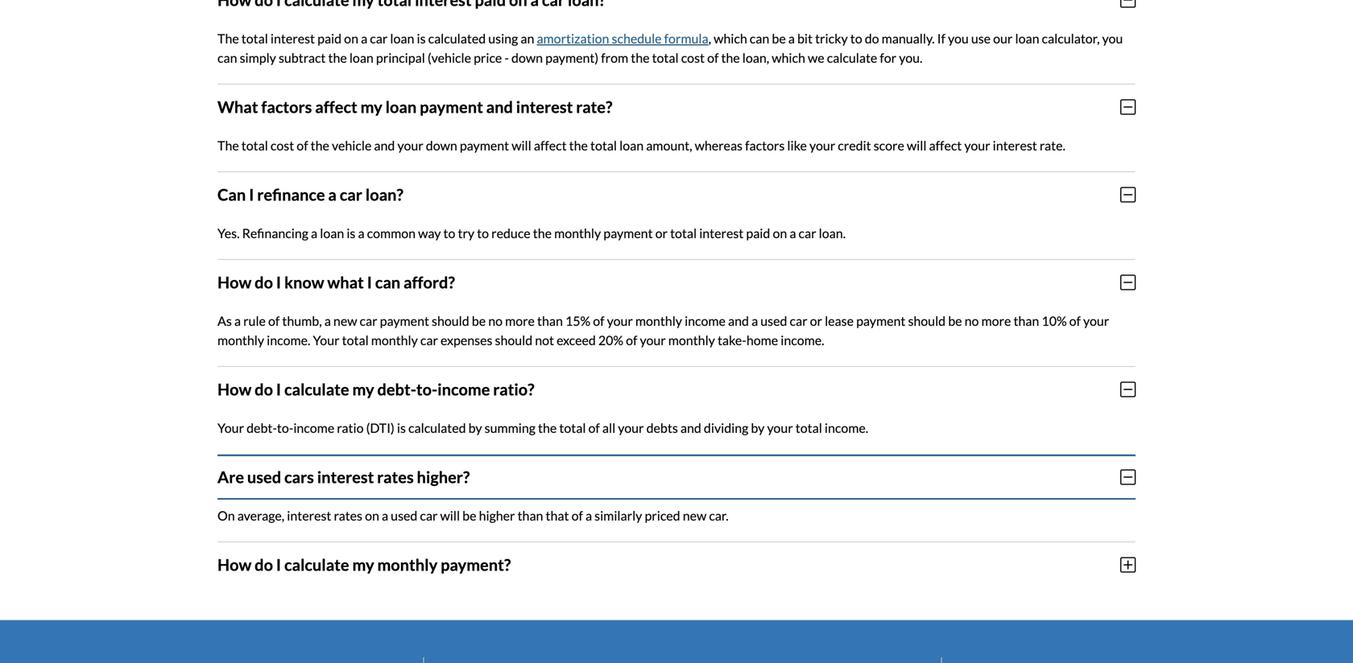 Task type: vqa. For each thing, say whether or not it's contained in the screenshot.


Task type: locate. For each thing, give the bounding box(es) containing it.
2 vertical spatial my
[[352, 556, 374, 575]]

be
[[772, 30, 786, 46], [472, 313, 486, 329], [949, 313, 963, 329], [463, 508, 477, 524]]

0 vertical spatial factors
[[261, 97, 312, 117]]

i
[[249, 185, 254, 205], [276, 273, 281, 292], [367, 273, 372, 292], [276, 380, 281, 400], [276, 556, 281, 575]]

0 horizontal spatial affect
[[315, 97, 358, 117]]

the left loan,
[[722, 50, 740, 66]]

how down on
[[218, 556, 252, 575]]

loan up principal
[[390, 30, 414, 46]]

or left lease
[[810, 313, 823, 329]]

payment down what factors affect my loan payment and interest rate?
[[460, 138, 509, 153]]

0 horizontal spatial income
[[294, 420, 335, 436]]

and down -
[[486, 97, 513, 117]]

2 vertical spatial used
[[391, 508, 418, 524]]

1 horizontal spatial debt-
[[377, 380, 416, 400]]

2 vertical spatial is
[[397, 420, 406, 436]]

0 vertical spatial your
[[313, 333, 340, 348]]

can left afford?
[[375, 273, 401, 292]]

0 vertical spatial rates
[[377, 468, 414, 487]]

used down higher?
[[391, 508, 418, 524]]

the for the total interest paid on a car loan is calculated using an amortization schedule formula
[[218, 30, 239, 46]]

take-
[[718, 333, 747, 348]]

by right dividing
[[751, 420, 765, 436]]

the right reduce at the left top
[[533, 225, 552, 241]]

how up as in the top of the page
[[218, 273, 252, 292]]

0 vertical spatial my
[[361, 97, 383, 117]]

debt-
[[377, 380, 416, 400], [247, 420, 277, 436]]

1 vertical spatial factors
[[745, 138, 785, 153]]

0 vertical spatial to-
[[416, 380, 438, 400]]

tab panel containing what factors affect my loan payment and interest rate?
[[218, 0, 1136, 620]]

1 vertical spatial can
[[218, 50, 237, 66]]

2 horizontal spatial affect
[[930, 138, 962, 153]]

monthly down the rule
[[218, 333, 264, 348]]

how down as in the top of the page
[[218, 380, 252, 400]]

my inside what factors affect my loan payment and interest rate? dropdown button
[[361, 97, 383, 117]]

no
[[488, 313, 503, 329], [965, 313, 979, 329]]

how do i calculate my debt-to-income ratio?
[[218, 380, 535, 400]]

1 horizontal spatial will
[[512, 138, 532, 153]]

the down schedule
[[631, 50, 650, 66]]

to-
[[416, 380, 438, 400], [277, 420, 294, 436]]

do for how do i calculate my debt-to-income ratio?
[[255, 380, 273, 400]]

or down can i refinance a car loan? dropdown button
[[656, 225, 668, 241]]

and right debts at the bottom of the page
[[681, 420, 702, 436]]

calculate for how do i calculate my monthly payment?
[[284, 556, 349, 575]]

2 vertical spatial how
[[218, 556, 252, 575]]

1 vertical spatial to-
[[277, 420, 294, 436]]

used up "home"
[[761, 313, 788, 329]]

0 horizontal spatial should
[[432, 313, 470, 329]]

1 horizontal spatial more
[[982, 313, 1012, 329]]

new inside as a rule of thumb, a new car payment should be no more than 15% of your monthly income and a used car or lease payment should be no more than 10% of your monthly income. your total monthly car expenses should not exceed 20% of your monthly take-home income.
[[334, 313, 357, 329]]

ratio
[[337, 420, 364, 436]]

2 horizontal spatial should
[[908, 313, 946, 329]]

income
[[685, 313, 726, 329], [438, 380, 490, 400], [294, 420, 335, 436]]

minus square image inside are used cars interest rates higher? 'dropdown button'
[[1121, 469, 1136, 487]]

0 vertical spatial on
[[344, 30, 359, 46]]

1 vertical spatial down
[[426, 138, 457, 153]]

price
[[474, 50, 502, 66]]

use
[[972, 30, 991, 46]]

car left the loan?
[[340, 185, 363, 205]]

1 horizontal spatial by
[[751, 420, 765, 436]]

monthly inside button
[[377, 556, 438, 575]]

of right 10%
[[1070, 313, 1081, 329]]

payment down afford?
[[380, 313, 429, 329]]

1 how from the top
[[218, 273, 252, 292]]

2 no from the left
[[965, 313, 979, 329]]

income inside dropdown button
[[438, 380, 490, 400]]

factors inside dropdown button
[[261, 97, 312, 117]]

rate.
[[1040, 138, 1066, 153]]

used right are
[[247, 468, 281, 487]]

0 vertical spatial how
[[218, 273, 252, 292]]

dividing
[[704, 420, 749, 436]]

cost inside , which can be a bit tricky to do manually. if you use our loan calculator, you can simply subtract the loan principal (vehicle price - down payment) from the total cost of the loan, which we calculate for you.
[[681, 50, 705, 66]]

and inside as a rule of thumb, a new car payment should be no more than 15% of your monthly income and a used car or lease payment should be no more than 10% of your monthly income. your total monthly car expenses should not exceed 20% of your monthly take-home income.
[[728, 313, 749, 329]]

0 horizontal spatial no
[[488, 313, 503, 329]]

or inside as a rule of thumb, a new car payment should be no more than 15% of your monthly income and a used car or lease payment should be no more than 10% of your monthly income. your total monthly car expenses should not exceed 20% of your monthly take-home income.
[[810, 313, 823, 329]]

1 vertical spatial my
[[352, 380, 374, 400]]

2 minus square image from the top
[[1121, 186, 1136, 204]]

1 horizontal spatial you
[[1103, 30, 1124, 46]]

cost up refinance
[[271, 138, 294, 153]]

minus square image
[[1121, 0, 1136, 9], [1121, 186, 1136, 204], [1121, 274, 1136, 292], [1121, 381, 1136, 399], [1121, 469, 1136, 487]]

refinancing
[[242, 225, 309, 241]]

to right tricky
[[851, 30, 863, 46]]

0 vertical spatial the
[[218, 30, 239, 46]]

4 minus square image from the top
[[1121, 381, 1136, 399]]

(dti)
[[366, 420, 395, 436]]

by
[[469, 420, 482, 436], [751, 420, 765, 436]]

rule
[[243, 313, 266, 329]]

1 horizontal spatial rates
[[377, 468, 414, 487]]

0 horizontal spatial paid
[[318, 30, 342, 46]]

3 how from the top
[[218, 556, 252, 575]]

0 vertical spatial calculate
[[827, 50, 878, 66]]

0 horizontal spatial which
[[714, 30, 748, 46]]

2 vertical spatial can
[[375, 273, 401, 292]]

0 horizontal spatial new
[[334, 313, 357, 329]]

than
[[537, 313, 563, 329], [1014, 313, 1040, 329], [518, 508, 543, 524]]

more left 10%
[[982, 313, 1012, 329]]

on
[[344, 30, 359, 46], [773, 225, 787, 241], [365, 508, 379, 524]]

your right 20%
[[640, 333, 666, 348]]

can i refinance a car loan? button
[[218, 172, 1136, 217]]

1 horizontal spatial can
[[375, 273, 401, 292]]

1 horizontal spatial your
[[313, 333, 340, 348]]

1 by from the left
[[469, 420, 482, 436]]

from
[[601, 50, 629, 66]]

the right summing
[[538, 420, 557, 436]]

to left try
[[444, 225, 456, 241]]

higher
[[479, 508, 515, 524]]

a
[[361, 30, 368, 46], [789, 30, 795, 46], [328, 185, 337, 205], [311, 225, 318, 241], [358, 225, 365, 241], [790, 225, 796, 241], [234, 313, 241, 329], [325, 313, 331, 329], [752, 313, 758, 329], [382, 508, 388, 524], [586, 508, 592, 524]]

2 horizontal spatial can
[[750, 30, 770, 46]]

1 vertical spatial used
[[247, 468, 281, 487]]

my
[[361, 97, 383, 117], [352, 380, 374, 400], [352, 556, 374, 575]]

do inside button
[[255, 556, 273, 575]]

car
[[370, 30, 388, 46], [340, 185, 363, 205], [799, 225, 817, 241], [360, 313, 378, 329], [790, 313, 808, 329], [421, 333, 438, 348], [420, 508, 438, 524]]

debts
[[647, 420, 678, 436]]

1 horizontal spatial factors
[[745, 138, 785, 153]]

1 the from the top
[[218, 30, 239, 46]]

0 vertical spatial used
[[761, 313, 788, 329]]

and up take-
[[728, 313, 749, 329]]

is up principal
[[417, 30, 426, 46]]

1 horizontal spatial or
[[810, 313, 823, 329]]

factors right what at the top left
[[261, 97, 312, 117]]

1 horizontal spatial which
[[772, 50, 806, 66]]

i for i
[[276, 273, 281, 292]]

1 more from the left
[[505, 313, 535, 329]]

monthly left take-
[[669, 333, 715, 348]]

2 the from the top
[[218, 138, 239, 153]]

1 vertical spatial or
[[810, 313, 823, 329]]

than left that
[[518, 508, 543, 524]]

car.
[[709, 508, 729, 524]]

will
[[512, 138, 532, 153], [907, 138, 927, 153], [440, 508, 460, 524]]

you right calculator,
[[1103, 30, 1124, 46]]

calculated up higher?
[[409, 420, 466, 436]]

1 vertical spatial on
[[773, 225, 787, 241]]

1 vertical spatial which
[[772, 50, 806, 66]]

paid left loan.
[[746, 225, 771, 241]]

paid
[[318, 30, 342, 46], [746, 225, 771, 241]]

used inside 'dropdown button'
[[247, 468, 281, 487]]

monthly right reduce at the left top
[[554, 225, 601, 241]]

calculate for how do i calculate my debt-to-income ratio?
[[284, 380, 349, 400]]

the left vehicle
[[311, 138, 330, 153]]

0 vertical spatial is
[[417, 30, 426, 46]]

15%
[[566, 313, 591, 329]]

afford?
[[404, 273, 455, 292]]

the up what at the top left
[[218, 30, 239, 46]]

total inside as a rule of thumb, a new car payment should be no more than 15% of your monthly income and a used car or lease payment should be no more than 10% of your monthly income. your total monthly car expenses should not exceed 20% of your monthly take-home income.
[[342, 333, 369, 348]]

down down an
[[512, 50, 543, 66]]

interest inside dropdown button
[[516, 97, 573, 117]]

my inside how do i calculate my debt-to-income ratio? dropdown button
[[352, 380, 374, 400]]

0 horizontal spatial factors
[[261, 97, 312, 117]]

rates left higher?
[[377, 468, 414, 487]]

0 horizontal spatial used
[[247, 468, 281, 487]]

is
[[417, 30, 426, 46], [347, 225, 356, 241], [397, 420, 406, 436]]

your
[[313, 333, 340, 348], [218, 420, 244, 436]]

you.
[[899, 50, 923, 66]]

1 vertical spatial calculate
[[284, 380, 349, 400]]

your inside as a rule of thumb, a new car payment should be no more than 15% of your monthly income and a used car or lease payment should be no more than 10% of your monthly income. your total monthly car expenses should not exceed 20% of your monthly take-home income.
[[313, 333, 340, 348]]

calculated
[[428, 30, 486, 46], [409, 420, 466, 436]]

which
[[714, 30, 748, 46], [772, 50, 806, 66]]

2 you from the left
[[1103, 30, 1124, 46]]

tab panel
[[218, 0, 1136, 620]]

calculate
[[827, 50, 878, 66], [284, 380, 349, 400], [284, 556, 349, 575]]

total
[[242, 30, 268, 46], [652, 50, 679, 66], [242, 138, 268, 153], [591, 138, 617, 153], [670, 225, 697, 241], [342, 333, 369, 348], [560, 420, 586, 436], [796, 420, 823, 436]]

of down ,
[[708, 50, 719, 66]]

your
[[398, 138, 424, 153], [810, 138, 836, 153], [965, 138, 991, 153], [607, 313, 633, 329], [1084, 313, 1110, 329], [640, 333, 666, 348], [618, 420, 644, 436], [767, 420, 793, 436]]

can
[[750, 30, 770, 46], [218, 50, 237, 66], [375, 273, 401, 292]]

calculator,
[[1042, 30, 1100, 46]]

i inside button
[[276, 556, 281, 575]]

rates down the are used cars interest rates higher?
[[334, 508, 363, 524]]

calculate inside dropdown button
[[284, 380, 349, 400]]

do down the rule
[[255, 380, 273, 400]]

0 horizontal spatial debt-
[[247, 420, 277, 436]]

0 vertical spatial down
[[512, 50, 543, 66]]

my inside how do i calculate my monthly payment? button
[[352, 556, 374, 575]]

loan,
[[743, 50, 770, 66]]

new
[[334, 313, 357, 329], [683, 508, 707, 524]]

0 vertical spatial or
[[656, 225, 668, 241]]

using
[[488, 30, 518, 46]]

cost down formula
[[681, 50, 705, 66]]

your right like
[[810, 138, 836, 153]]

0 vertical spatial can
[[750, 30, 770, 46]]

calculate down average,
[[284, 556, 349, 575]]

new down the what at the top left of page
[[334, 313, 357, 329]]

interest
[[271, 30, 315, 46], [516, 97, 573, 117], [993, 138, 1038, 153], [700, 225, 744, 241], [317, 468, 374, 487], [287, 508, 331, 524]]

0 vertical spatial new
[[334, 313, 357, 329]]

2 vertical spatial calculate
[[284, 556, 349, 575]]

of left all
[[589, 420, 600, 436]]

income left ratio
[[294, 420, 335, 436]]

1 horizontal spatial paid
[[746, 225, 771, 241]]

calculate inside , which can be a bit tricky to do manually. if you use our loan calculator, you can simply subtract the loan principal (vehicle price - down payment) from the total cost of the loan, which we calculate for you.
[[827, 50, 878, 66]]

minus square image for can i refinance a car loan?
[[1121, 186, 1136, 204]]

can up loan,
[[750, 30, 770, 46]]

interest down 'cars'
[[287, 508, 331, 524]]

you right if
[[948, 30, 969, 46]]

car left loan.
[[799, 225, 817, 241]]

1 horizontal spatial no
[[965, 313, 979, 329]]

1 vertical spatial rates
[[334, 508, 363, 524]]

more
[[505, 313, 535, 329], [982, 313, 1012, 329]]

0 vertical spatial cost
[[681, 50, 705, 66]]

0 horizontal spatial down
[[426, 138, 457, 153]]

of inside , which can be a bit tricky to do manually. if you use our loan calculator, you can simply subtract the loan principal (vehicle price - down payment) from the total cost of the loan, which we calculate for you.
[[708, 50, 719, 66]]

0 horizontal spatial by
[[469, 420, 482, 436]]

minus square image for how do i know what i can afford?
[[1121, 274, 1136, 292]]

0 horizontal spatial to
[[444, 225, 456, 241]]

minus square image inside can i refinance a car loan? dropdown button
[[1121, 186, 1136, 204]]

do down average,
[[255, 556, 273, 575]]

higher?
[[417, 468, 470, 487]]

monthly left payment?
[[377, 556, 438, 575]]

the down rate?
[[569, 138, 588, 153]]

principal
[[376, 50, 425, 66]]

0 horizontal spatial on
[[344, 30, 359, 46]]

i for monthly
[[276, 556, 281, 575]]

and
[[486, 97, 513, 117], [374, 138, 395, 153], [728, 313, 749, 329], [681, 420, 702, 436]]

car left expenses on the bottom
[[421, 333, 438, 348]]

1 horizontal spatial new
[[683, 508, 707, 524]]

calculate down tricky
[[827, 50, 878, 66]]

car inside dropdown button
[[340, 185, 363, 205]]

0 vertical spatial income
[[685, 313, 726, 329]]

how for how do i know what i can afford?
[[218, 273, 252, 292]]

1 vertical spatial income
[[438, 380, 490, 400]]

an
[[521, 30, 535, 46]]

how do i calculate my debt-to-income ratio? button
[[218, 367, 1136, 412]]

minus square image inside how do i calculate my debt-to-income ratio? dropdown button
[[1121, 381, 1136, 399]]

2 horizontal spatial to
[[851, 30, 863, 46]]

1 horizontal spatial on
[[365, 508, 379, 524]]

0 horizontal spatial you
[[948, 30, 969, 46]]

rates
[[377, 468, 414, 487], [334, 508, 363, 524]]

rate?
[[576, 97, 613, 117]]

1 vertical spatial the
[[218, 138, 239, 153]]

the
[[218, 30, 239, 46], [218, 138, 239, 153]]

calculated up (vehicle
[[428, 30, 486, 46]]

should
[[432, 313, 470, 329], [908, 313, 946, 329], [495, 333, 533, 348]]

interest left rate?
[[516, 97, 573, 117]]

amortization schedule formula link
[[537, 30, 709, 46]]

our
[[994, 30, 1013, 46]]

2 how from the top
[[218, 380, 252, 400]]

if
[[938, 30, 946, 46]]

similarly
[[595, 508, 643, 524]]

1 horizontal spatial should
[[495, 333, 533, 348]]

1 vertical spatial your
[[218, 420, 244, 436]]

,
[[709, 30, 712, 46]]

interest right 'cars'
[[317, 468, 374, 487]]

do left manually.
[[865, 30, 880, 46]]

1 horizontal spatial to
[[477, 225, 489, 241]]

or
[[656, 225, 668, 241], [810, 313, 823, 329]]

new left the car.
[[683, 508, 707, 524]]

as
[[218, 313, 232, 329]]

can inside how do i know what i can afford? dropdown button
[[375, 273, 401, 292]]

payment down (vehicle
[[420, 97, 483, 117]]

how inside button
[[218, 556, 252, 575]]

which down 'bit'
[[772, 50, 806, 66]]

1 horizontal spatial down
[[512, 50, 543, 66]]

1 vertical spatial how
[[218, 380, 252, 400]]

0 horizontal spatial is
[[347, 225, 356, 241]]

you
[[948, 30, 969, 46], [1103, 30, 1124, 46]]

ratio?
[[493, 380, 535, 400]]

loan
[[390, 30, 414, 46], [1016, 30, 1040, 46], [350, 50, 374, 66], [386, 97, 417, 117], [620, 138, 644, 153], [320, 225, 344, 241]]

your down thumb,
[[313, 333, 340, 348]]

can left the simply
[[218, 50, 237, 66]]

2 horizontal spatial on
[[773, 225, 787, 241]]

car left lease
[[790, 313, 808, 329]]

0 horizontal spatial more
[[505, 313, 535, 329]]

my for debt-
[[352, 380, 374, 400]]

more left "15%"
[[505, 313, 535, 329]]

calculate inside button
[[284, 556, 349, 575]]

factors
[[261, 97, 312, 117], [745, 138, 785, 153]]

1 horizontal spatial income
[[438, 380, 490, 400]]

monthly
[[554, 225, 601, 241], [636, 313, 682, 329], [218, 333, 264, 348], [371, 333, 418, 348], [669, 333, 715, 348], [377, 556, 438, 575]]

is right (dti)
[[397, 420, 406, 436]]

your up are
[[218, 420, 244, 436]]

5 minus square image from the top
[[1121, 469, 1136, 487]]

minus square image inside how do i know what i can afford? dropdown button
[[1121, 274, 1136, 292]]

the
[[328, 50, 347, 66], [631, 50, 650, 66], [722, 50, 740, 66], [311, 138, 330, 153], [569, 138, 588, 153], [533, 225, 552, 241], [538, 420, 557, 436]]

0 vertical spatial debt-
[[377, 380, 416, 400]]

factors left like
[[745, 138, 785, 153]]

how for how do i calculate my debt-to-income ratio?
[[218, 380, 252, 400]]

by left summing
[[469, 420, 482, 436]]

down down what factors affect my loan payment and interest rate?
[[426, 138, 457, 153]]

1 horizontal spatial cost
[[681, 50, 705, 66]]

20%
[[599, 333, 624, 348]]

loan down principal
[[386, 97, 417, 117]]

do
[[865, 30, 880, 46], [255, 273, 273, 292], [255, 380, 273, 400], [255, 556, 273, 575]]

3 minus square image from the top
[[1121, 274, 1136, 292]]

which right ,
[[714, 30, 748, 46]]

calculate up ratio
[[284, 380, 349, 400]]



Task type: describe. For each thing, give the bounding box(es) containing it.
manually.
[[882, 30, 935, 46]]

subtract
[[279, 50, 326, 66]]

your right 10%
[[1084, 313, 1110, 329]]

your left rate.
[[965, 138, 991, 153]]

loan?
[[366, 185, 404, 205]]

yes. refinancing a loan is a common way to try to reduce the monthly payment or total interest paid on a car loan.
[[218, 225, 846, 241]]

2 by from the left
[[751, 420, 765, 436]]

monthly down how do i know what i can afford? dropdown button
[[636, 313, 682, 329]]

interest inside 'dropdown button'
[[317, 468, 374, 487]]

way
[[418, 225, 441, 241]]

that
[[546, 508, 569, 524]]

loan.
[[819, 225, 846, 241]]

of right that
[[572, 508, 583, 524]]

car up principal
[[370, 30, 388, 46]]

what factors affect my loan payment and interest rate?
[[218, 97, 613, 117]]

payment right lease
[[857, 313, 906, 329]]

than left 10%
[[1014, 313, 1040, 329]]

0 horizontal spatial rates
[[334, 508, 363, 524]]

like
[[788, 138, 807, 153]]

tricky
[[816, 30, 848, 46]]

your right all
[[618, 420, 644, 436]]

a inside , which can be a bit tricky to do manually. if you use our loan calculator, you can simply subtract the loan principal (vehicle price - down payment) from the total cost of the loan, which we calculate for you.
[[789, 30, 795, 46]]

1 vertical spatial paid
[[746, 225, 771, 241]]

monthly up how do i calculate my debt-to-income ratio?
[[371, 333, 418, 348]]

the for the total cost of the vehicle and your down payment will affect the total loan amount, whereas factors like your credit score will affect your interest rate.
[[218, 138, 239, 153]]

interest down can i refinance a car loan? dropdown button
[[700, 225, 744, 241]]

how do i know what i can afford?
[[218, 273, 455, 292]]

of right the rule
[[268, 313, 280, 329]]

your debt-to-income ratio (dti) is calculated by summing the total of all your debts and dividing by your total income.
[[218, 420, 869, 436]]

1 horizontal spatial is
[[397, 420, 406, 436]]

on average, interest rates on a used car will be higher than that of a similarly priced new car.
[[218, 508, 729, 524]]

0 vertical spatial which
[[714, 30, 748, 46]]

summing
[[485, 420, 536, 436]]

exceed
[[557, 333, 596, 348]]

1 horizontal spatial used
[[391, 508, 418, 524]]

rates inside 'dropdown button'
[[377, 468, 414, 487]]

i for debt-
[[276, 380, 281, 400]]

than up not
[[537, 313, 563, 329]]

are
[[218, 468, 244, 487]]

car down higher?
[[420, 508, 438, 524]]

interest left rate.
[[993, 138, 1038, 153]]

my for monthly
[[352, 556, 374, 575]]

0 horizontal spatial will
[[440, 508, 460, 524]]

loan down can i refinance a car loan?
[[320, 225, 344, 241]]

thumb,
[[282, 313, 322, 329]]

schedule
[[612, 30, 662, 46]]

2 more from the left
[[982, 313, 1012, 329]]

amortization
[[537, 30, 610, 46]]

payment down can i refinance a car loan? dropdown button
[[604, 225, 653, 241]]

10%
[[1042, 313, 1067, 329]]

are used cars interest rates higher? button
[[218, 455, 1136, 500]]

2 horizontal spatial is
[[417, 30, 426, 46]]

your down what factors affect my loan payment and interest rate?
[[398, 138, 424, 153]]

vehicle
[[332, 138, 372, 153]]

0 vertical spatial calculated
[[428, 30, 486, 46]]

on for on average, interest rates on a used car will be higher than that of a similarly priced new car.
[[365, 508, 379, 524]]

your right dividing
[[767, 420, 793, 436]]

0 horizontal spatial cost
[[271, 138, 294, 153]]

how for how do i calculate my monthly payment?
[[218, 556, 252, 575]]

reduce
[[492, 225, 531, 241]]

common
[[367, 225, 416, 241]]

0 horizontal spatial or
[[656, 225, 668, 241]]

refinance
[[257, 185, 325, 205]]

do for how do i know what i can afford?
[[255, 273, 273, 292]]

what
[[327, 273, 364, 292]]

be inside , which can be a bit tricky to do manually. if you use our loan calculator, you can simply subtract the loan principal (vehicle price - down payment) from the total cost of the loan, which we calculate for you.
[[772, 30, 786, 46]]

1 horizontal spatial affect
[[534, 138, 567, 153]]

as a rule of thumb, a new car payment should be no more than 15% of your monthly income and a used car or lease payment should be no more than 10% of your monthly income. your total monthly car expenses should not exceed 20% of your monthly take-home income.
[[218, 313, 1110, 348]]

2 horizontal spatial will
[[907, 138, 927, 153]]

car down the what at the top left of page
[[360, 313, 378, 329]]

can
[[218, 185, 246, 205]]

used inside as a rule of thumb, a new car payment should be no more than 15% of your monthly income and a used car or lease payment should be no more than 10% of your monthly income. your total monthly car expenses should not exceed 20% of your monthly take-home income.
[[761, 313, 788, 329]]

lease
[[825, 313, 854, 329]]

to- inside dropdown button
[[416, 380, 438, 400]]

of right "15%"
[[593, 313, 605, 329]]

-
[[505, 50, 509, 66]]

loan left principal
[[350, 50, 374, 66]]

do for how do i calculate my monthly payment?
[[255, 556, 273, 575]]

0 horizontal spatial to-
[[277, 420, 294, 436]]

on
[[218, 508, 235, 524]]

how do i calculate my monthly payment? button
[[218, 543, 1136, 588]]

1 you from the left
[[948, 30, 969, 46]]

1 vertical spatial calculated
[[409, 420, 466, 436]]

on for the total interest paid on a car loan is calculated using an amortization schedule formula
[[344, 30, 359, 46]]

minus square image
[[1121, 98, 1136, 116]]

how do i calculate my monthly payment?
[[218, 556, 511, 575]]

a inside dropdown button
[[328, 185, 337, 205]]

plus square image
[[1121, 557, 1136, 574]]

do inside , which can be a bit tricky to do manually. if you use our loan calculator, you can simply subtract the loan principal (vehicle price - down payment) from the total cost of the loan, which we calculate for you.
[[865, 30, 880, 46]]

what
[[218, 97, 258, 117]]

for
[[880, 50, 897, 66]]

expenses
[[441, 333, 493, 348]]

minus square image for are used cars interest rates higher?
[[1121, 469, 1136, 487]]

debt- inside dropdown button
[[377, 380, 416, 400]]

affect inside what factors affect my loan payment and interest rate? dropdown button
[[315, 97, 358, 117]]

the total cost of the vehicle and your down payment will affect the total loan amount, whereas factors like your credit score will affect your interest rate.
[[218, 138, 1066, 153]]

priced
[[645, 508, 681, 524]]

payment)
[[546, 50, 599, 66]]

and inside what factors affect my loan payment and interest rate? dropdown button
[[486, 97, 513, 117]]

0 horizontal spatial your
[[218, 420, 244, 436]]

the right the subtract
[[328, 50, 347, 66]]

of right 20%
[[626, 333, 638, 348]]

home
[[747, 333, 779, 348]]

minus square image for how do i calculate my debt-to-income ratio?
[[1121, 381, 1136, 399]]

try
[[458, 225, 475, 241]]

income inside as a rule of thumb, a new car payment should be no more than 15% of your monthly income and a used car or lease payment should be no more than 10% of your monthly income. your total monthly car expenses should not exceed 20% of your monthly take-home income.
[[685, 313, 726, 329]]

down inside , which can be a bit tricky to do manually. if you use our loan calculator, you can simply subtract the loan principal (vehicle price - down payment) from the total cost of the loan, which we calculate for you.
[[512, 50, 543, 66]]

loan right our
[[1016, 30, 1040, 46]]

(vehicle
[[428, 50, 471, 66]]

yes.
[[218, 225, 240, 241]]

cars
[[284, 468, 314, 487]]

total inside , which can be a bit tricky to do manually. if you use our loan calculator, you can simply subtract the loan principal (vehicle price - down payment) from the total cost of the loan, which we calculate for you.
[[652, 50, 679, 66]]

all
[[603, 420, 616, 436]]

2 vertical spatial income
[[294, 420, 335, 436]]

how do i know what i can afford? button
[[218, 260, 1136, 305]]

formula
[[664, 30, 709, 46]]

loan left 'amount,'
[[620, 138, 644, 153]]

interest up the subtract
[[271, 30, 315, 46]]

of left vehicle
[[297, 138, 308, 153]]

1 minus square image from the top
[[1121, 0, 1136, 9]]

the total interest paid on a car loan is calculated using an amortization schedule formula
[[218, 30, 709, 46]]

know
[[284, 273, 324, 292]]

payment inside dropdown button
[[420, 97, 483, 117]]

your up 20%
[[607, 313, 633, 329]]

credit
[[838, 138, 872, 153]]

what factors affect my loan payment and interest rate? button
[[218, 84, 1136, 130]]

whereas
[[695, 138, 743, 153]]

1 no from the left
[[488, 313, 503, 329]]

average,
[[238, 508, 285, 524]]

we
[[808, 50, 825, 66]]

0 vertical spatial paid
[[318, 30, 342, 46]]

1 vertical spatial is
[[347, 225, 356, 241]]

payment?
[[441, 556, 511, 575]]

score
[[874, 138, 905, 153]]

to inside , which can be a bit tricky to do manually. if you use our loan calculator, you can simply subtract the loan principal (vehicle price - down payment) from the total cost of the loan, which we calculate for you.
[[851, 30, 863, 46]]

1 vertical spatial debt-
[[247, 420, 277, 436]]

simply
[[240, 50, 276, 66]]

and right vehicle
[[374, 138, 395, 153]]

loan inside dropdown button
[[386, 97, 417, 117]]

0 horizontal spatial can
[[218, 50, 237, 66]]

bit
[[798, 30, 813, 46]]

, which can be a bit tricky to do manually. if you use our loan calculator, you can simply subtract the loan principal (vehicle price - down payment) from the total cost of the loan, which we calculate for you.
[[218, 30, 1124, 66]]

can i refinance a car loan?
[[218, 185, 404, 205]]

amount,
[[646, 138, 693, 153]]

are used cars interest rates higher?
[[218, 468, 470, 487]]

1 vertical spatial new
[[683, 508, 707, 524]]

not
[[535, 333, 554, 348]]



